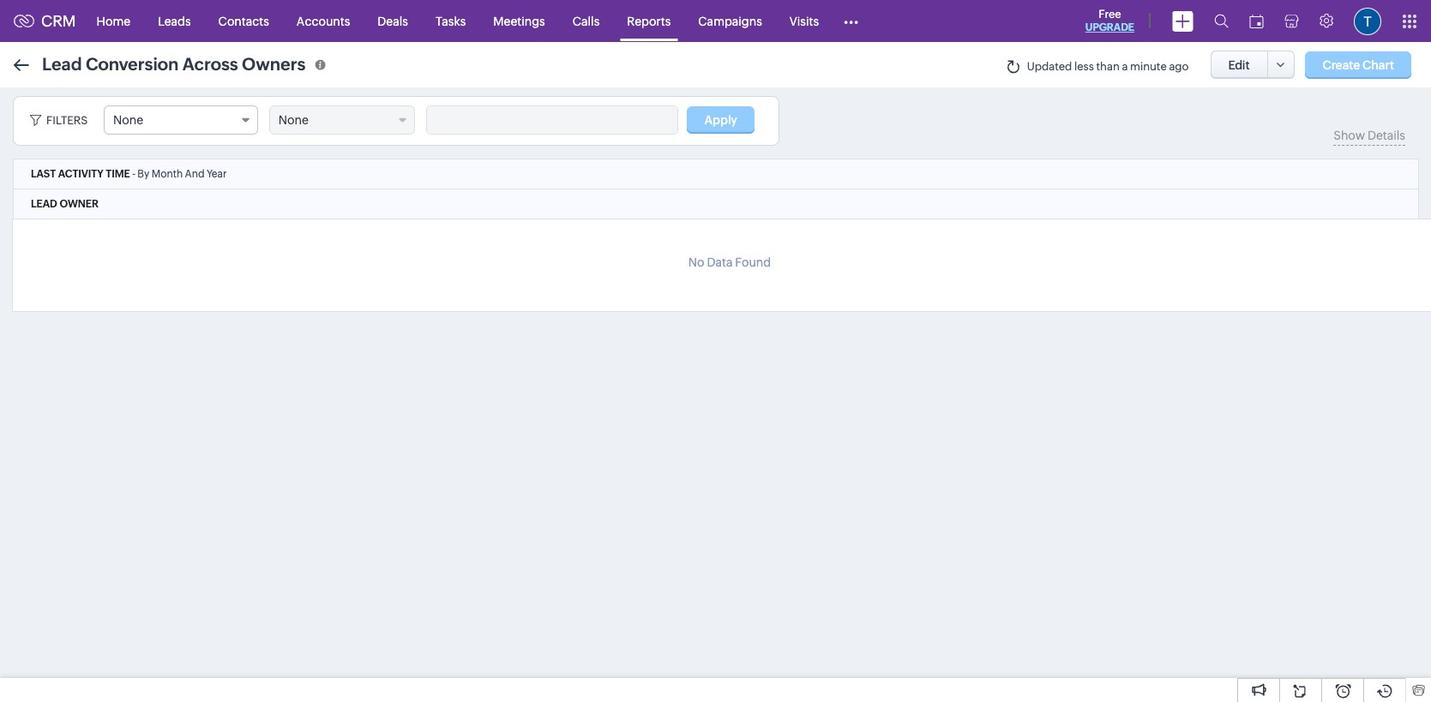 Task type: vqa. For each thing, say whether or not it's contained in the screenshot.
REPORTS Link
yes



Task type: describe. For each thing, give the bounding box(es) containing it.
campaigns link
[[685, 0, 776, 42]]

lead conversion across owners
[[42, 54, 306, 73]]

a
[[1122, 60, 1128, 73]]

month
[[152, 168, 183, 180]]

data
[[707, 256, 733, 269]]

-
[[132, 168, 135, 180]]

no
[[689, 256, 705, 269]]

crm link
[[14, 12, 76, 30]]

create chart
[[1323, 58, 1395, 72]]

meetings link
[[480, 0, 559, 42]]

search element
[[1204, 0, 1240, 42]]

lead for lead owner
[[31, 198, 57, 210]]

edit button
[[1211, 51, 1268, 79]]

chart
[[1363, 58, 1395, 72]]

leads link
[[144, 0, 205, 42]]

across
[[183, 54, 238, 73]]

owners
[[242, 54, 306, 73]]

profile element
[[1344, 0, 1392, 42]]

filters
[[46, 114, 88, 127]]

lead for lead conversion across owners
[[42, 54, 82, 73]]

by
[[138, 168, 149, 180]]

last
[[31, 168, 56, 180]]

calls link
[[559, 0, 614, 42]]

and
[[185, 168, 205, 180]]

accounts
[[297, 14, 350, 28]]

minute
[[1131, 60, 1167, 73]]

contacts link
[[205, 0, 283, 42]]

activity
[[58, 168, 103, 180]]

than
[[1097, 60, 1120, 73]]

leads
[[158, 14, 191, 28]]

edit
[[1229, 58, 1250, 72]]

owner
[[60, 198, 99, 210]]

tasks link
[[422, 0, 480, 42]]

no data found
[[689, 256, 771, 269]]

time
[[106, 168, 130, 180]]

none for 1st none "field" from right
[[279, 113, 309, 127]]

Other Modules field
[[833, 7, 870, 35]]

accounts link
[[283, 0, 364, 42]]

deals
[[378, 14, 408, 28]]



Task type: locate. For each thing, give the bounding box(es) containing it.
last activity time - by month and year
[[31, 168, 227, 180]]

crm
[[41, 12, 76, 30]]

1 vertical spatial lead
[[31, 198, 57, 210]]

free
[[1099, 8, 1122, 21]]

campaigns
[[699, 14, 763, 28]]

0 horizontal spatial none field
[[104, 106, 258, 135]]

None text field
[[427, 106, 677, 134]]

profile image
[[1355, 7, 1382, 35]]

reports link
[[614, 0, 685, 42]]

1 horizontal spatial none
[[279, 113, 309, 127]]

1 none from the left
[[113, 113, 143, 127]]

None field
[[104, 106, 258, 135], [269, 106, 415, 135]]

calendar image
[[1250, 14, 1265, 28]]

lead owner
[[31, 198, 99, 210]]

search image
[[1215, 14, 1229, 28]]

home
[[97, 14, 131, 28]]

0 vertical spatial lead
[[42, 54, 82, 73]]

1 horizontal spatial none field
[[269, 106, 415, 135]]

meetings
[[494, 14, 545, 28]]

free upgrade
[[1086, 8, 1135, 33]]

2 none from the left
[[279, 113, 309, 127]]

1 none field from the left
[[104, 106, 258, 135]]

2 none field from the left
[[269, 106, 415, 135]]

less
[[1075, 60, 1095, 73]]

create
[[1323, 58, 1361, 72]]

upgrade
[[1086, 21, 1135, 33]]

visits link
[[776, 0, 833, 42]]

year
[[207, 168, 227, 180]]

0 horizontal spatial none
[[113, 113, 143, 127]]

none down owners
[[279, 113, 309, 127]]

deals link
[[364, 0, 422, 42]]

reports
[[627, 14, 671, 28]]

create menu image
[[1173, 11, 1194, 31]]

lead
[[42, 54, 82, 73], [31, 198, 57, 210]]

create menu element
[[1162, 0, 1204, 42]]

none for second none "field" from right
[[113, 113, 143, 127]]

create chart button
[[1306, 51, 1412, 78]]

lead down last
[[31, 198, 57, 210]]

calls
[[573, 14, 600, 28]]

conversion
[[86, 54, 179, 73]]

updated
[[1027, 60, 1073, 73]]

lead down the crm
[[42, 54, 82, 73]]

none up "last activity time - by month and year"
[[113, 113, 143, 127]]

ago
[[1170, 60, 1189, 73]]

visits
[[790, 14, 819, 28]]

home link
[[83, 0, 144, 42]]

tasks
[[436, 14, 466, 28]]

none
[[113, 113, 143, 127], [279, 113, 309, 127]]

updated less than a minute ago
[[1027, 60, 1189, 73]]

contacts
[[218, 14, 269, 28]]

found
[[735, 256, 771, 269]]



